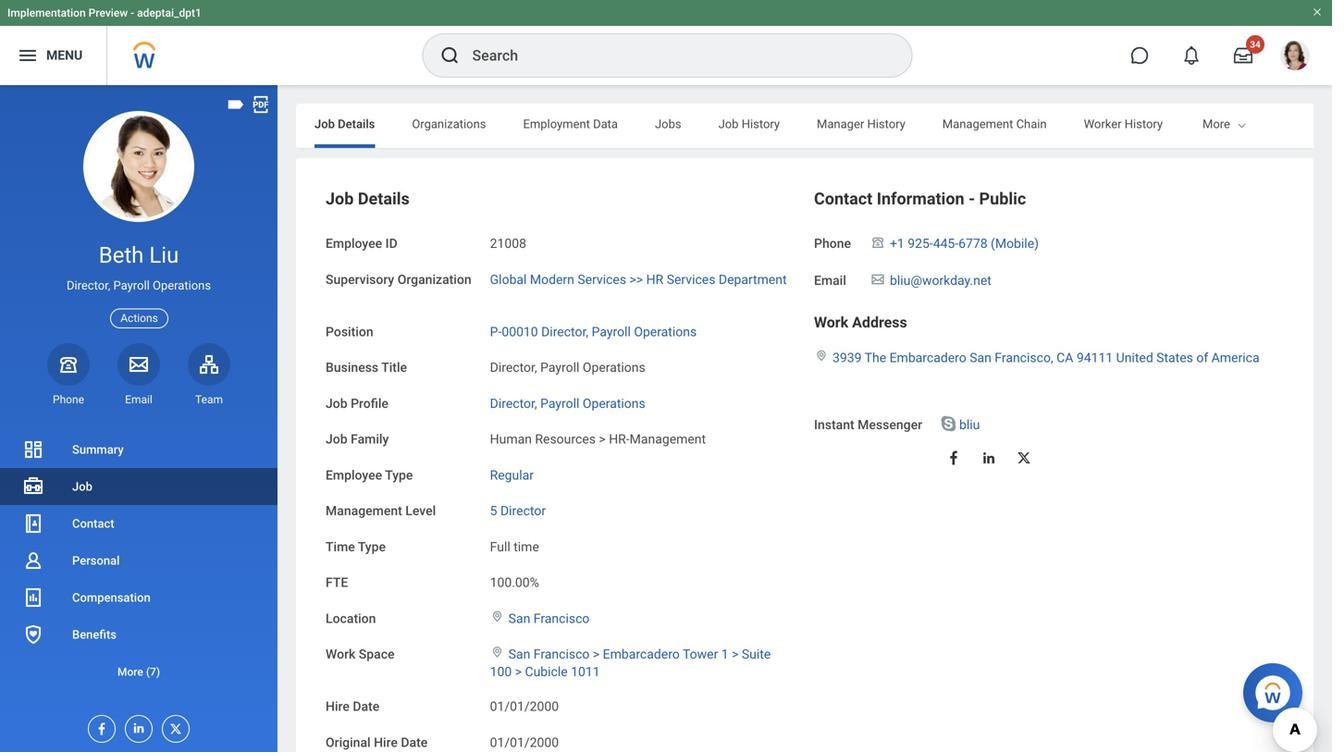 Task type: describe. For each thing, give the bounding box(es) containing it.
0 horizontal spatial date
[[353, 699, 380, 715]]

work space
[[326, 647, 395, 662]]

data
[[593, 117, 618, 131]]

location image for san francisco
[[490, 610, 505, 623]]

3939 the embarcadero san francisco, ca 94111 united states of america
[[833, 350, 1260, 366]]

more for more
[[1203, 117, 1231, 131]]

operations inside p-00010 director, payroll operations link
[[634, 324, 697, 339]]

san francisco
[[509, 611, 590, 626]]

1 services from the left
[[578, 272, 627, 287]]

contact image
[[22, 513, 44, 535]]

(mobile)
[[991, 236, 1039, 251]]

(7)
[[146, 666, 160, 679]]

bliu@workday.net link
[[890, 269, 992, 288]]

p-
[[490, 324, 502, 339]]

phone image
[[870, 235, 887, 250]]

bliu link
[[960, 414, 980, 433]]

job details inside group
[[326, 189, 410, 209]]

location image for san francisco > embarcadero tower 1 > suite 100 > cubicle 1011
[[490, 646, 505, 659]]

francisco for san francisco > embarcadero tower 1 > suite 100 > cubicle 1011
[[534, 647, 590, 662]]

5
[[490, 504, 497, 519]]

job inside list
[[72, 480, 92, 494]]

address
[[853, 314, 908, 331]]

34
[[1251, 39, 1261, 50]]

history for manager history
[[868, 117, 906, 131]]

1 horizontal spatial date
[[401, 735, 428, 750]]

liu
[[149, 242, 179, 268]]

job family element
[[490, 421, 706, 448]]

more (7) button
[[0, 653, 278, 690]]

jobs
[[655, 117, 682, 131]]

94111
[[1077, 350, 1114, 366]]

1011
[[571, 664, 600, 680]]

director, payroll operations for business title element at the left of page
[[490, 360, 646, 375]]

justify image
[[17, 44, 39, 67]]

> inside job family element
[[599, 432, 606, 447]]

full
[[490, 539, 511, 555]]

+1 925-445-6778 (mobile)
[[890, 236, 1039, 251]]

1 horizontal spatial hire
[[374, 735, 398, 750]]

1
[[722, 647, 729, 662]]

>>
[[630, 272, 643, 287]]

facebook image
[[946, 450, 963, 466]]

position
[[326, 324, 374, 339]]

worker
[[1084, 117, 1122, 131]]

view team image
[[198, 353, 220, 376]]

management chain
[[943, 117, 1047, 131]]

the
[[865, 350, 887, 366]]

+1 925-445-6778 (mobile) link
[[890, 232, 1039, 251]]

implementation
[[7, 6, 86, 19]]

location image
[[814, 349, 829, 362]]

fte
[[326, 575, 348, 591]]

director
[[501, 504, 546, 519]]

space
[[359, 647, 395, 662]]

benefits
[[72, 628, 117, 642]]

email inside popup button
[[125, 393, 153, 406]]

id
[[386, 236, 398, 251]]

job details group
[[326, 188, 796, 752]]

work for work space
[[326, 647, 356, 662]]

payroll inside business title element
[[541, 360, 580, 375]]

navigation pane region
[[0, 85, 278, 752]]

> up 1011
[[593, 647, 600, 662]]

work address
[[814, 314, 908, 331]]

21008
[[490, 236, 527, 251]]

messenger
[[858, 417, 923, 433]]

type for time type
[[358, 539, 386, 555]]

implementation preview -   adeptai_dpt1
[[7, 6, 202, 19]]

benefits image
[[22, 624, 44, 646]]

states
[[1157, 350, 1194, 366]]

modern
[[530, 272, 575, 287]]

tab list containing job details
[[296, 104, 1333, 148]]

director, up human
[[490, 396, 537, 411]]

job up job details button
[[315, 117, 335, 131]]

social media x image
[[1016, 450, 1033, 466]]

employment data
[[523, 117, 618, 131]]

list containing summary
[[0, 431, 278, 690]]

operations inside navigation pane region
[[153, 279, 211, 293]]

job right jobs
[[719, 117, 739, 131]]

management for management level
[[326, 504, 402, 519]]

resources
[[535, 432, 596, 447]]

benefits link
[[0, 616, 278, 653]]

san for san francisco > embarcadero tower 1 > suite 100 > cubicle 1011
[[509, 647, 531, 662]]

director, payroll operations for 'director, payroll operations' link
[[490, 396, 646, 411]]

email inside contact information - public group
[[814, 273, 847, 288]]

work for work address
[[814, 314, 849, 331]]

human resources > hr-management
[[490, 432, 706, 447]]

summary
[[72, 443, 124, 457]]

employee id
[[326, 236, 398, 251]]

location
[[326, 611, 376, 626]]

san francisco > embarcadero tower 1 > suite 100 > cubicle 1011 link
[[490, 643, 771, 680]]

employee id element
[[490, 225, 527, 252]]

full time element
[[490, 536, 539, 555]]

more (7)
[[117, 666, 160, 679]]

phone button
[[47, 343, 90, 407]]

actions
[[121, 312, 158, 325]]

details inside group
[[358, 189, 410, 209]]

tower
[[683, 647, 718, 662]]

personal image
[[22, 550, 44, 572]]

01/01/2000 for hire date
[[490, 699, 559, 715]]

contact information - public
[[814, 189, 1027, 209]]

payroll inside navigation pane region
[[113, 279, 150, 293]]

5 director
[[490, 504, 546, 519]]

time
[[514, 539, 539, 555]]

operations inside business title element
[[583, 360, 646, 375]]

more (7) button
[[0, 661, 278, 684]]

contact for contact
[[72, 517, 114, 531]]

phone beth liu element
[[47, 392, 90, 407]]

job history
[[719, 117, 780, 131]]

- for preview
[[131, 6, 134, 19]]

full time
[[490, 539, 539, 555]]

100.00%
[[490, 575, 539, 591]]

contact information - public button
[[814, 189, 1027, 209]]

facebook image
[[89, 716, 109, 737]]

personal
[[72, 554, 120, 568]]

history for job history
[[742, 117, 780, 131]]

manager
[[817, 117, 865, 131]]

job details button
[[326, 189, 410, 209]]

of
[[1197, 350, 1209, 366]]

hr-
[[609, 432, 630, 447]]

cubicle
[[525, 664, 568, 680]]

payroll up resources
[[541, 396, 580, 411]]



Task type: locate. For each thing, give the bounding box(es) containing it.
human
[[490, 432, 532, 447]]

> right the 1
[[732, 647, 739, 662]]

additiona
[[1283, 117, 1333, 131]]

2 employee from the top
[[326, 468, 382, 483]]

1 horizontal spatial embarcadero
[[890, 350, 967, 366]]

phone down phone icon
[[53, 393, 84, 406]]

time type
[[326, 539, 386, 555]]

- inside menu banner
[[131, 6, 134, 19]]

operations up job family element on the bottom of page
[[583, 396, 646, 411]]

contact inside group
[[814, 189, 873, 209]]

1 vertical spatial location image
[[490, 646, 505, 659]]

skype image
[[939, 415, 958, 433]]

0 vertical spatial details
[[338, 117, 375, 131]]

time
[[326, 539, 355, 555]]

1 horizontal spatial phone
[[814, 236, 851, 251]]

profile
[[351, 396, 389, 411]]

fte element
[[490, 564, 539, 592]]

3 history from the left
[[1125, 117, 1163, 131]]

location image down 100.00%
[[490, 610, 505, 623]]

job profile
[[326, 396, 389, 411]]

type
[[385, 468, 413, 483], [358, 539, 386, 555]]

san left francisco, at the top right of the page
[[970, 350, 992, 366]]

director, inside business title element
[[490, 360, 537, 375]]

management for management chain
[[943, 117, 1014, 131]]

work left space
[[326, 647, 356, 662]]

menu
[[46, 48, 83, 63]]

job details inside tab list
[[315, 117, 375, 131]]

business title element
[[490, 349, 646, 376]]

work inside contact information - public group
[[814, 314, 849, 331]]

organizations
[[412, 117, 486, 131]]

1 vertical spatial job details
[[326, 189, 410, 209]]

suite
[[742, 647, 771, 662]]

Search Workday  search field
[[472, 35, 874, 76]]

1 horizontal spatial more
[[1203, 117, 1231, 131]]

contact information - public group
[[814, 188, 1285, 478]]

0 vertical spatial management
[[943, 117, 1014, 131]]

date right original
[[401, 735, 428, 750]]

actions button
[[110, 309, 168, 328]]

0 vertical spatial employee
[[326, 236, 382, 251]]

management inside tab list
[[943, 117, 1014, 131]]

1 vertical spatial phone
[[53, 393, 84, 406]]

san inside 'san francisco > embarcadero tower 1 > suite 100 > cubicle 1011'
[[509, 647, 531, 662]]

01/01/2000
[[490, 699, 559, 715], [490, 735, 559, 750]]

personal link
[[0, 542, 278, 579]]

employee for employee id
[[326, 236, 382, 251]]

employee for employee type
[[326, 468, 382, 483]]

0 vertical spatial 01/01/2000
[[490, 699, 559, 715]]

>
[[599, 432, 606, 447], [593, 647, 600, 662], [732, 647, 739, 662], [515, 664, 522, 680]]

1 location image from the top
[[490, 610, 505, 623]]

department
[[719, 272, 787, 287]]

3939 the embarcadero san francisco, ca 94111 united states of america link
[[833, 347, 1260, 366]]

0 horizontal spatial work
[[326, 647, 356, 662]]

original hire date element
[[490, 724, 559, 752]]

1 vertical spatial details
[[358, 189, 410, 209]]

more inside more (7) dropdown button
[[117, 666, 143, 679]]

services left >>
[[578, 272, 627, 287]]

ca
[[1057, 350, 1074, 366]]

more left (7)
[[117, 666, 143, 679]]

contact link
[[0, 505, 278, 542]]

6778
[[959, 236, 988, 251]]

00010
[[502, 324, 538, 339]]

phone image
[[56, 353, 81, 376]]

> left the hr-
[[599, 432, 606, 447]]

hire up original
[[326, 699, 350, 715]]

phone inside popup button
[[53, 393, 84, 406]]

2 horizontal spatial management
[[943, 117, 1014, 131]]

email
[[814, 273, 847, 288], [125, 393, 153, 406]]

hire right original
[[374, 735, 398, 750]]

0 vertical spatial embarcadero
[[890, 350, 967, 366]]

hr
[[647, 272, 664, 287]]

0 horizontal spatial contact
[[72, 517, 114, 531]]

0 horizontal spatial hire
[[326, 699, 350, 715]]

inbox large image
[[1235, 46, 1253, 65]]

job image
[[22, 476, 44, 498]]

san up 100
[[509, 647, 531, 662]]

operations down liu
[[153, 279, 211, 293]]

job details up job details button
[[315, 117, 375, 131]]

01/01/2000 down hire date element
[[490, 735, 559, 750]]

employment
[[523, 117, 590, 131]]

employee up supervisory
[[326, 236, 382, 251]]

0 vertical spatial more
[[1203, 117, 1231, 131]]

0 vertical spatial contact
[[814, 189, 873, 209]]

business title
[[326, 360, 407, 375]]

beth
[[99, 242, 144, 268]]

01/01/2000 up "original hire date" element
[[490, 699, 559, 715]]

director, down 00010
[[490, 360, 537, 375]]

email down mail image
[[125, 393, 153, 406]]

p-00010 director, payroll operations link
[[490, 320, 697, 339]]

0 vertical spatial -
[[131, 6, 134, 19]]

0 horizontal spatial phone
[[53, 393, 84, 406]]

0 vertical spatial job details
[[315, 117, 375, 131]]

global modern services >> hr services department link
[[490, 268, 787, 287]]

1 horizontal spatial contact
[[814, 189, 873, 209]]

profile logan mcneil image
[[1281, 41, 1311, 74]]

1 vertical spatial more
[[117, 666, 143, 679]]

payroll up 'director, payroll operations' link
[[541, 360, 580, 375]]

employee down the job family
[[326, 468, 382, 483]]

1 vertical spatial san
[[509, 611, 531, 626]]

email left mail icon in the right of the page
[[814, 273, 847, 288]]

title
[[382, 360, 407, 375]]

director, payroll operations
[[67, 279, 211, 293], [490, 360, 646, 375], [490, 396, 646, 411]]

embarcadero inside 'san francisco > embarcadero tower 1 > suite 100 > cubicle 1011'
[[603, 647, 680, 662]]

1 vertical spatial type
[[358, 539, 386, 555]]

operations down the hr
[[634, 324, 697, 339]]

1 vertical spatial hire
[[374, 735, 398, 750]]

francisco for san francisco
[[534, 611, 590, 626]]

type up management level on the bottom left of the page
[[385, 468, 413, 483]]

director, down beth
[[67, 279, 110, 293]]

925-
[[908, 236, 934, 251]]

management inside job family element
[[630, 432, 706, 447]]

job family
[[326, 432, 389, 447]]

more down 34 "button"
[[1203, 117, 1231, 131]]

manager history
[[817, 117, 906, 131]]

tag image
[[226, 94, 246, 115]]

445-
[[934, 236, 959, 251]]

list
[[0, 431, 278, 690]]

embarcadero inside contact information - public group
[[890, 350, 967, 366]]

- right preview on the left top of the page
[[131, 6, 134, 19]]

1 01/01/2000 from the top
[[490, 699, 559, 715]]

2 vertical spatial management
[[326, 504, 402, 519]]

tab list
[[296, 104, 1333, 148]]

x image
[[163, 716, 183, 737]]

0 vertical spatial date
[[353, 699, 380, 715]]

embarcadero right the
[[890, 350, 967, 366]]

employee
[[326, 236, 382, 251], [326, 468, 382, 483]]

level
[[406, 504, 436, 519]]

san francisco link
[[509, 607, 590, 626]]

supervisory
[[326, 272, 394, 287]]

director, payroll operations inside navigation pane region
[[67, 279, 211, 293]]

2 horizontal spatial history
[[1125, 117, 1163, 131]]

job details
[[315, 117, 375, 131], [326, 189, 410, 209]]

francisco
[[534, 611, 590, 626], [534, 647, 590, 662]]

1 vertical spatial contact
[[72, 517, 114, 531]]

notifications large image
[[1183, 46, 1201, 65]]

information
[[877, 189, 965, 209]]

director, payroll operations up 'director, payroll operations' link
[[490, 360, 646, 375]]

0 horizontal spatial services
[[578, 272, 627, 287]]

0 vertical spatial type
[[385, 468, 413, 483]]

100
[[490, 664, 512, 680]]

linkedin image
[[126, 716, 146, 736]]

business
[[326, 360, 379, 375]]

2 services from the left
[[667, 272, 716, 287]]

menu button
[[0, 26, 107, 85]]

worker history
[[1084, 117, 1163, 131]]

1 vertical spatial date
[[401, 735, 428, 750]]

america
[[1212, 350, 1260, 366]]

director, inside navigation pane region
[[67, 279, 110, 293]]

services right the hr
[[667, 272, 716, 287]]

history
[[742, 117, 780, 131], [868, 117, 906, 131], [1125, 117, 1163, 131]]

contact up the personal
[[72, 517, 114, 531]]

linkedin image
[[981, 450, 998, 466]]

0 vertical spatial francisco
[[534, 611, 590, 626]]

0 horizontal spatial more
[[117, 666, 143, 679]]

supervisory organization
[[326, 272, 472, 287]]

hire
[[326, 699, 350, 715], [374, 735, 398, 750]]

- left public
[[969, 189, 976, 209]]

1 vertical spatial -
[[969, 189, 976, 209]]

1 vertical spatial 01/01/2000
[[490, 735, 559, 750]]

3939
[[833, 350, 862, 366]]

francisco inside 'san francisco > embarcadero tower 1 > suite 100 > cubicle 1011'
[[534, 647, 590, 662]]

view printable version (pdf) image
[[251, 94, 271, 115]]

director, payroll operations down beth liu
[[67, 279, 211, 293]]

operations inside 'director, payroll operations' link
[[583, 396, 646, 411]]

family
[[351, 432, 389, 447]]

search image
[[439, 44, 461, 67]]

payroll down beth liu
[[113, 279, 150, 293]]

work up location image
[[814, 314, 849, 331]]

san for san francisco
[[509, 611, 531, 626]]

1 vertical spatial embarcadero
[[603, 647, 680, 662]]

compensation link
[[0, 579, 278, 616]]

type for employee type
[[385, 468, 413, 483]]

2 01/01/2000 from the top
[[490, 735, 559, 750]]

1 vertical spatial director, payroll operations
[[490, 360, 646, 375]]

instant messenger
[[814, 417, 923, 433]]

-
[[131, 6, 134, 19], [969, 189, 976, 209]]

0 vertical spatial email
[[814, 273, 847, 288]]

san francisco > embarcadero tower 1 > suite 100 > cubicle 1011
[[490, 647, 771, 680]]

contact for contact information - public
[[814, 189, 873, 209]]

work inside job details group
[[326, 647, 356, 662]]

0 vertical spatial hire
[[326, 699, 350, 715]]

menu banner
[[0, 0, 1333, 85]]

director, up business title element at the left of page
[[542, 324, 589, 339]]

contact up phone image
[[814, 189, 873, 209]]

united
[[1117, 350, 1154, 366]]

0 horizontal spatial -
[[131, 6, 134, 19]]

timeline
[[1200, 117, 1246, 131]]

1 vertical spatial work
[[326, 647, 356, 662]]

adeptai_dpt1
[[137, 6, 202, 19]]

1 horizontal spatial management
[[630, 432, 706, 447]]

instant
[[814, 417, 855, 433]]

34 button
[[1224, 35, 1265, 76]]

public
[[980, 189, 1027, 209]]

2 vertical spatial director, payroll operations
[[490, 396, 646, 411]]

history right manager
[[868, 117, 906, 131]]

global
[[490, 272, 527, 287]]

+1
[[890, 236, 905, 251]]

location image
[[490, 610, 505, 623], [490, 646, 505, 659]]

0 vertical spatial san
[[970, 350, 992, 366]]

2 vertical spatial san
[[509, 647, 531, 662]]

payroll up business title element at the left of page
[[592, 324, 631, 339]]

0 vertical spatial director, payroll operations
[[67, 279, 211, 293]]

operations
[[153, 279, 211, 293], [634, 324, 697, 339], [583, 360, 646, 375], [583, 396, 646, 411]]

1 horizontal spatial email
[[814, 273, 847, 288]]

0 horizontal spatial email
[[125, 393, 153, 406]]

2 location image from the top
[[490, 646, 505, 659]]

type right time
[[358, 539, 386, 555]]

phone left phone image
[[814, 236, 851, 251]]

1 employee from the top
[[326, 236, 382, 251]]

1 horizontal spatial services
[[667, 272, 716, 287]]

0 vertical spatial work
[[814, 314, 849, 331]]

0 horizontal spatial management
[[326, 504, 402, 519]]

director, payroll operations up resources
[[490, 396, 646, 411]]

original
[[326, 735, 371, 750]]

01/01/2000 for original hire date
[[490, 735, 559, 750]]

0 vertical spatial location image
[[490, 610, 505, 623]]

0 horizontal spatial history
[[742, 117, 780, 131]]

team beth liu element
[[188, 392, 230, 407]]

> right 100
[[515, 664, 522, 680]]

mail image
[[870, 272, 887, 287]]

job left the profile at the left bottom of page
[[326, 396, 348, 411]]

0 vertical spatial phone
[[814, 236, 851, 251]]

more for more (7)
[[117, 666, 143, 679]]

1 vertical spatial management
[[630, 432, 706, 447]]

job up employee id
[[326, 189, 354, 209]]

location image up 100
[[490, 646, 505, 659]]

beth liu
[[99, 242, 179, 268]]

2 history from the left
[[868, 117, 906, 131]]

1 vertical spatial email
[[125, 393, 153, 406]]

compensation
[[72, 591, 151, 605]]

phone inside contact information - public group
[[814, 236, 851, 251]]

1 horizontal spatial -
[[969, 189, 976, 209]]

bliu
[[960, 417, 980, 433]]

0 horizontal spatial embarcadero
[[603, 647, 680, 662]]

history left manager
[[742, 117, 780, 131]]

director, payroll operations link
[[490, 392, 646, 411]]

san down 100.00%
[[509, 611, 531, 626]]

details up job details button
[[338, 117, 375, 131]]

operations down p-00010 director, payroll operations
[[583, 360, 646, 375]]

details up id
[[358, 189, 410, 209]]

close environment banner image
[[1312, 6, 1324, 18]]

1 history from the left
[[742, 117, 780, 131]]

history for worker history
[[1125, 117, 1163, 131]]

hire date element
[[490, 688, 559, 716]]

email beth liu element
[[118, 392, 160, 407]]

san inside contact information - public group
[[970, 350, 992, 366]]

regular
[[490, 468, 534, 483]]

chain
[[1017, 117, 1047, 131]]

mail image
[[128, 353, 150, 376]]

organization
[[398, 272, 472, 287]]

preview
[[89, 6, 128, 19]]

summary link
[[0, 431, 278, 468]]

embarcadero left tower
[[603, 647, 680, 662]]

contact inside navigation pane region
[[72, 517, 114, 531]]

job down "summary" at the left bottom of the page
[[72, 480, 92, 494]]

summary image
[[22, 439, 44, 461]]

1 vertical spatial francisco
[[534, 647, 590, 662]]

2 francisco from the top
[[534, 647, 590, 662]]

- for information
[[969, 189, 976, 209]]

team link
[[188, 343, 230, 407]]

- inside group
[[969, 189, 976, 209]]

job details up employee id
[[326, 189, 410, 209]]

employee type
[[326, 468, 413, 483]]

1 horizontal spatial history
[[868, 117, 906, 131]]

1 francisco from the top
[[534, 611, 590, 626]]

1 vertical spatial employee
[[326, 468, 382, 483]]

p-00010 director, payroll operations
[[490, 324, 697, 339]]

job left family
[[326, 432, 348, 447]]

history right worker
[[1125, 117, 1163, 131]]

compensation image
[[22, 587, 44, 609]]

1 horizontal spatial work
[[814, 314, 849, 331]]

date up original hire date
[[353, 699, 380, 715]]



Task type: vqa. For each thing, say whether or not it's contained in the screenshot.
Job Details within the tab list
yes



